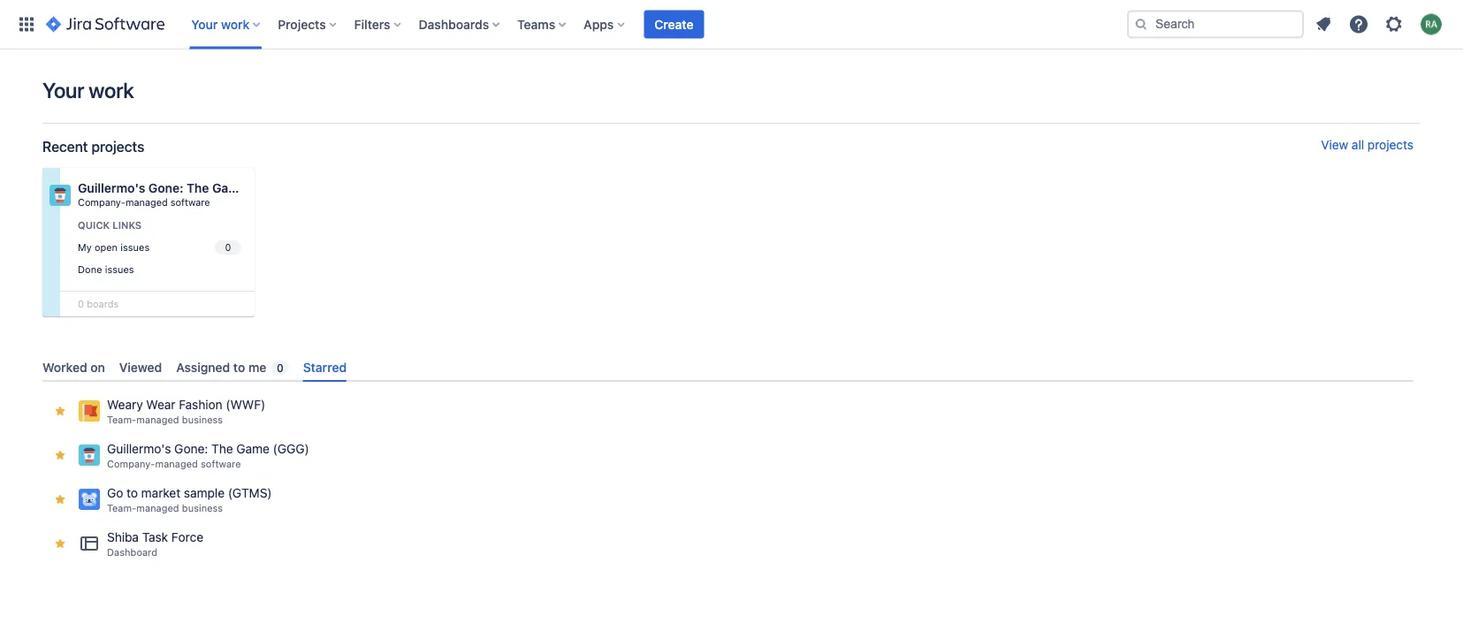 Task type: describe. For each thing, give the bounding box(es) containing it.
company- inside guillermo's gone: the game company-managed software
[[78, 197, 125, 208]]

the for (ggg)
[[211, 442, 233, 457]]

the for company-
[[187, 181, 209, 195]]

appswitcher icon image
[[16, 14, 37, 35]]

team- inside go to market sample (gtms) team-managed business
[[107, 503, 137, 515]]

search image
[[1135, 17, 1149, 31]]

help image
[[1349, 14, 1370, 35]]

create
[[655, 17, 694, 31]]

star image
[[53, 404, 67, 419]]

filters
[[354, 17, 391, 31]]

0 horizontal spatial your work
[[42, 78, 134, 103]]

viewed
[[119, 360, 162, 375]]

gone: for company-
[[149, 181, 184, 195]]

recent projects
[[42, 138, 144, 155]]

recent
[[42, 138, 88, 155]]

view all projects
[[1322, 138, 1414, 152]]

open
[[95, 242, 118, 253]]

wear
[[146, 398, 176, 412]]

apps
[[584, 17, 614, 31]]

tab list containing worked on
[[35, 353, 1422, 382]]

dashboards button
[[414, 10, 507, 38]]

0 horizontal spatial projects
[[91, 138, 144, 155]]

banner containing your work
[[0, 0, 1464, 50]]

1 vertical spatial your
[[42, 78, 84, 103]]

links
[[112, 220, 142, 231]]

managed inside guillermo's gone: the game company-managed software
[[125, 197, 168, 208]]

gone: for (ggg)
[[174, 442, 208, 457]]

software inside guillermo's gone: the game (ggg) company-managed software
[[201, 459, 241, 470]]

view
[[1322, 138, 1349, 152]]

apps button
[[579, 10, 632, 38]]

(wwf)
[[226, 398, 266, 412]]

your work button
[[186, 10, 267, 38]]

weary wear fashion (wwf) team-managed business
[[107, 398, 266, 426]]

market
[[141, 486, 181, 501]]

task
[[142, 530, 168, 545]]

managed inside weary wear fashion (wwf) team-managed business
[[137, 415, 179, 426]]

work inside popup button
[[221, 17, 250, 31]]

0
[[277, 362, 284, 374]]

1 vertical spatial issues
[[105, 263, 134, 275]]

starred
[[303, 360, 347, 375]]

go to market sample (gtms) team-managed business
[[107, 486, 272, 515]]

guillermo's for guillermo's gone: the game (ggg)
[[107, 442, 171, 457]]

2 star image from the top
[[53, 493, 67, 507]]

all
[[1352, 138, 1365, 152]]



Task type: vqa. For each thing, say whether or not it's contained in the screenshot.
bottom GONE:
yes



Task type: locate. For each thing, give the bounding box(es) containing it.
business inside go to market sample (gtms) team-managed business
[[182, 503, 223, 515]]

issues
[[120, 242, 150, 253], [105, 263, 134, 275]]

company-
[[78, 197, 125, 208], [107, 459, 155, 470]]

company- up quick
[[78, 197, 125, 208]]

go
[[107, 486, 123, 501]]

notifications image
[[1314, 14, 1335, 35]]

company- up go
[[107, 459, 155, 470]]

gone:
[[149, 181, 184, 195], [174, 442, 208, 457]]

0 vertical spatial issues
[[120, 242, 150, 253]]

my open issues link
[[74, 238, 244, 258]]

team-
[[107, 415, 137, 426], [107, 503, 137, 515]]

1 vertical spatial company-
[[107, 459, 155, 470]]

sample
[[184, 486, 225, 501]]

guillermo's inside guillermo's gone: the game company-managed software
[[78, 181, 145, 195]]

your profile and settings image
[[1422, 14, 1443, 35]]

dashboard
[[107, 547, 157, 559]]

done issues
[[78, 263, 134, 275]]

the
[[187, 181, 209, 195], [211, 442, 233, 457]]

1 horizontal spatial work
[[221, 17, 250, 31]]

game for guillermo's gone: the game (ggg)
[[236, 442, 270, 457]]

quick
[[78, 220, 110, 231]]

0 vertical spatial the
[[187, 181, 209, 195]]

software
[[170, 197, 210, 208], [201, 459, 241, 470]]

team- down go
[[107, 503, 137, 515]]

shiba
[[107, 530, 139, 545]]

2 vertical spatial star image
[[53, 537, 67, 551]]

jira software image
[[46, 14, 165, 35], [46, 14, 165, 35]]

projects
[[278, 17, 326, 31]]

(gtms)
[[228, 486, 272, 501]]

Search field
[[1128, 10, 1305, 38]]

dashboards
[[419, 17, 489, 31]]

star image
[[53, 449, 67, 463], [53, 493, 67, 507], [53, 537, 67, 551]]

your work
[[191, 17, 250, 31], [42, 78, 134, 103]]

projects inside "link"
[[1368, 138, 1414, 152]]

1 vertical spatial software
[[201, 459, 241, 470]]

shiba task force dashboard
[[107, 530, 204, 559]]

0 vertical spatial your
[[191, 17, 218, 31]]

1 vertical spatial guillermo's
[[107, 442, 171, 457]]

managed
[[125, 197, 168, 208], [137, 415, 179, 426], [155, 459, 198, 470], [137, 503, 179, 515]]

gone: up my open issues link
[[149, 181, 184, 195]]

1 vertical spatial work
[[89, 78, 134, 103]]

primary element
[[11, 0, 1128, 49]]

1 vertical spatial to
[[127, 486, 138, 501]]

guillermo's inside guillermo's gone: the game (ggg) company-managed software
[[107, 442, 171, 457]]

team- down the weary
[[107, 415, 137, 426]]

view all projects link
[[1322, 138, 1414, 156]]

assigned to me
[[176, 360, 267, 375]]

(ggg)
[[273, 442, 309, 457]]

managed up market
[[155, 459, 198, 470]]

the up sample
[[211, 442, 233, 457]]

business
[[182, 415, 223, 426], [182, 503, 223, 515]]

work up recent projects
[[89, 78, 134, 103]]

your work inside your work popup button
[[191, 17, 250, 31]]

guillermo's
[[78, 181, 145, 195], [107, 442, 171, 457]]

gone: inside guillermo's gone: the game (ggg) company-managed software
[[174, 442, 208, 457]]

0 horizontal spatial the
[[187, 181, 209, 195]]

managed down wear
[[137, 415, 179, 426]]

to inside go to market sample (gtms) team-managed business
[[127, 486, 138, 501]]

guillermo's gone: the game company-managed software
[[78, 181, 247, 208]]

0 horizontal spatial to
[[127, 486, 138, 501]]

1 horizontal spatial the
[[211, 442, 233, 457]]

done
[[78, 263, 102, 275]]

0 vertical spatial business
[[182, 415, 223, 426]]

game inside guillermo's gone: the game (ggg) company-managed software
[[236, 442, 270, 457]]

1 vertical spatial the
[[211, 442, 233, 457]]

star image left go
[[53, 493, 67, 507]]

2 business from the top
[[182, 503, 223, 515]]

software inside guillermo's gone: the game company-managed software
[[170, 197, 210, 208]]

0 vertical spatial company-
[[78, 197, 125, 208]]

star image for shiba
[[53, 537, 67, 551]]

assigned
[[176, 360, 230, 375]]

1 business from the top
[[182, 415, 223, 426]]

teams button
[[512, 10, 573, 38]]

projects
[[1368, 138, 1414, 152], [91, 138, 144, 155]]

3 star image from the top
[[53, 537, 67, 551]]

your
[[191, 17, 218, 31], [42, 78, 84, 103]]

0 vertical spatial team-
[[107, 415, 137, 426]]

1 vertical spatial game
[[236, 442, 270, 457]]

gone: inside guillermo's gone: the game company-managed software
[[149, 181, 184, 195]]

create button
[[644, 10, 705, 38]]

to right go
[[127, 486, 138, 501]]

guillermo's up quick links
[[78, 181, 145, 195]]

game inside guillermo's gone: the game company-managed software
[[212, 181, 247, 195]]

my
[[78, 242, 92, 253]]

2 team- from the top
[[107, 503, 137, 515]]

the up my open issues link
[[187, 181, 209, 195]]

guillermo's for guillermo's gone: the game
[[78, 181, 145, 195]]

1 vertical spatial gone:
[[174, 442, 208, 457]]

0 vertical spatial your work
[[191, 17, 250, 31]]

1 vertical spatial business
[[182, 503, 223, 515]]

1 vertical spatial your work
[[42, 78, 134, 103]]

game for guillermo's gone: the game
[[212, 181, 247, 195]]

0 vertical spatial software
[[170, 197, 210, 208]]

0 vertical spatial work
[[221, 17, 250, 31]]

star image down star image
[[53, 449, 67, 463]]

to for assigned
[[233, 360, 245, 375]]

managed up links
[[125, 197, 168, 208]]

game
[[212, 181, 247, 195], [236, 442, 270, 457]]

business down sample
[[182, 503, 223, 515]]

projects button
[[273, 10, 344, 38]]

me
[[249, 360, 267, 375]]

0 vertical spatial gone:
[[149, 181, 184, 195]]

0 vertical spatial to
[[233, 360, 245, 375]]

projects right "recent"
[[91, 138, 144, 155]]

star image left shiba
[[53, 537, 67, 551]]

fashion
[[179, 398, 223, 412]]

the inside guillermo's gone: the game company-managed software
[[187, 181, 209, 195]]

issues down links
[[120, 242, 150, 253]]

1 star image from the top
[[53, 449, 67, 463]]

teams
[[518, 17, 556, 31]]

0 horizontal spatial your
[[42, 78, 84, 103]]

managed inside go to market sample (gtms) team-managed business
[[137, 503, 179, 515]]

your inside your work popup button
[[191, 17, 218, 31]]

1 vertical spatial star image
[[53, 493, 67, 507]]

company- inside guillermo's gone: the game (ggg) company-managed software
[[107, 459, 155, 470]]

1 team- from the top
[[107, 415, 137, 426]]

on
[[90, 360, 105, 375]]

0 vertical spatial game
[[212, 181, 247, 195]]

business inside weary wear fashion (wwf) team-managed business
[[182, 415, 223, 426]]

your work up recent projects
[[42, 78, 134, 103]]

1 horizontal spatial your
[[191, 17, 218, 31]]

force
[[171, 530, 204, 545]]

the inside guillermo's gone: the game (ggg) company-managed software
[[211, 442, 233, 457]]

projects right the all
[[1368, 138, 1414, 152]]

to for go
[[127, 486, 138, 501]]

to left me
[[233, 360, 245, 375]]

your work left projects
[[191, 17, 250, 31]]

0 horizontal spatial work
[[89, 78, 134, 103]]

software up sample
[[201, 459, 241, 470]]

guillermo's down the weary
[[107, 442, 171, 457]]

work
[[221, 17, 250, 31], [89, 78, 134, 103]]

software up my open issues link
[[170, 197, 210, 208]]

my open issues
[[78, 242, 150, 253]]

managed inside guillermo's gone: the game (ggg) company-managed software
[[155, 459, 198, 470]]

star image for guillermo's
[[53, 449, 67, 463]]

1 vertical spatial team-
[[107, 503, 137, 515]]

business down fashion
[[182, 415, 223, 426]]

weary
[[107, 398, 143, 412]]

settings image
[[1384, 14, 1406, 35]]

quick links
[[78, 220, 142, 231]]

managed down market
[[137, 503, 179, 515]]

done issues link
[[74, 259, 244, 280]]

1 horizontal spatial projects
[[1368, 138, 1414, 152]]

0 vertical spatial star image
[[53, 449, 67, 463]]

banner
[[0, 0, 1464, 50]]

0 vertical spatial guillermo's
[[78, 181, 145, 195]]

gone: down weary wear fashion (wwf) team-managed business at the left bottom of page
[[174, 442, 208, 457]]

1 horizontal spatial to
[[233, 360, 245, 375]]

issues down my open issues
[[105, 263, 134, 275]]

to
[[233, 360, 245, 375], [127, 486, 138, 501]]

1 horizontal spatial your work
[[191, 17, 250, 31]]

guillermo's gone: the game (ggg) company-managed software
[[107, 442, 309, 470]]

work left projects
[[221, 17, 250, 31]]

tab list
[[35, 353, 1422, 382]]

worked
[[42, 360, 87, 375]]

team- inside weary wear fashion (wwf) team-managed business
[[107, 415, 137, 426]]

filters button
[[349, 10, 408, 38]]

worked on
[[42, 360, 105, 375]]



